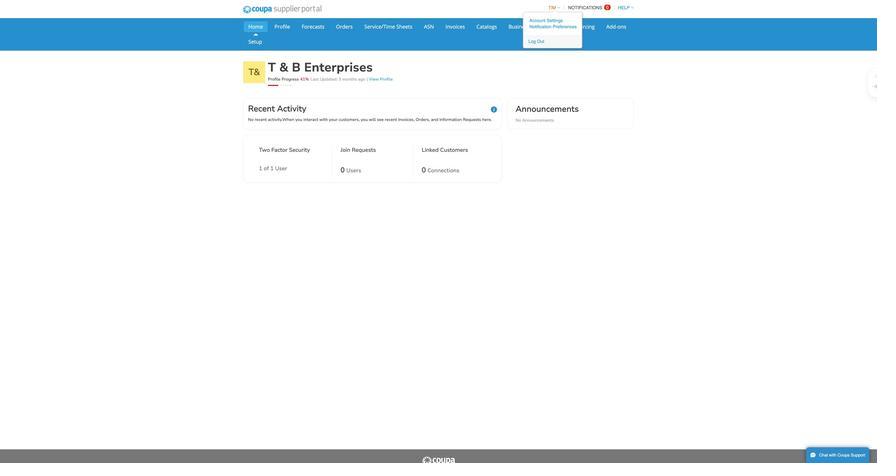 Task type: vqa. For each thing, say whether or not it's contained in the screenshot.
T& image
yes



Task type: describe. For each thing, give the bounding box(es) containing it.
additional information image
[[491, 107, 497, 113]]

t& image
[[243, 61, 265, 83]]



Task type: locate. For each thing, give the bounding box(es) containing it.
1 horizontal spatial coupa supplier portal image
[[422, 457, 456, 464]]

1 vertical spatial coupa supplier portal image
[[422, 457, 456, 464]]

navigation
[[523, 1, 634, 48]]

0 horizontal spatial coupa supplier portal image
[[238, 1, 326, 18]]

0 vertical spatial coupa supplier portal image
[[238, 1, 326, 18]]

coupa supplier portal image
[[238, 1, 326, 18], [422, 457, 456, 464]]



